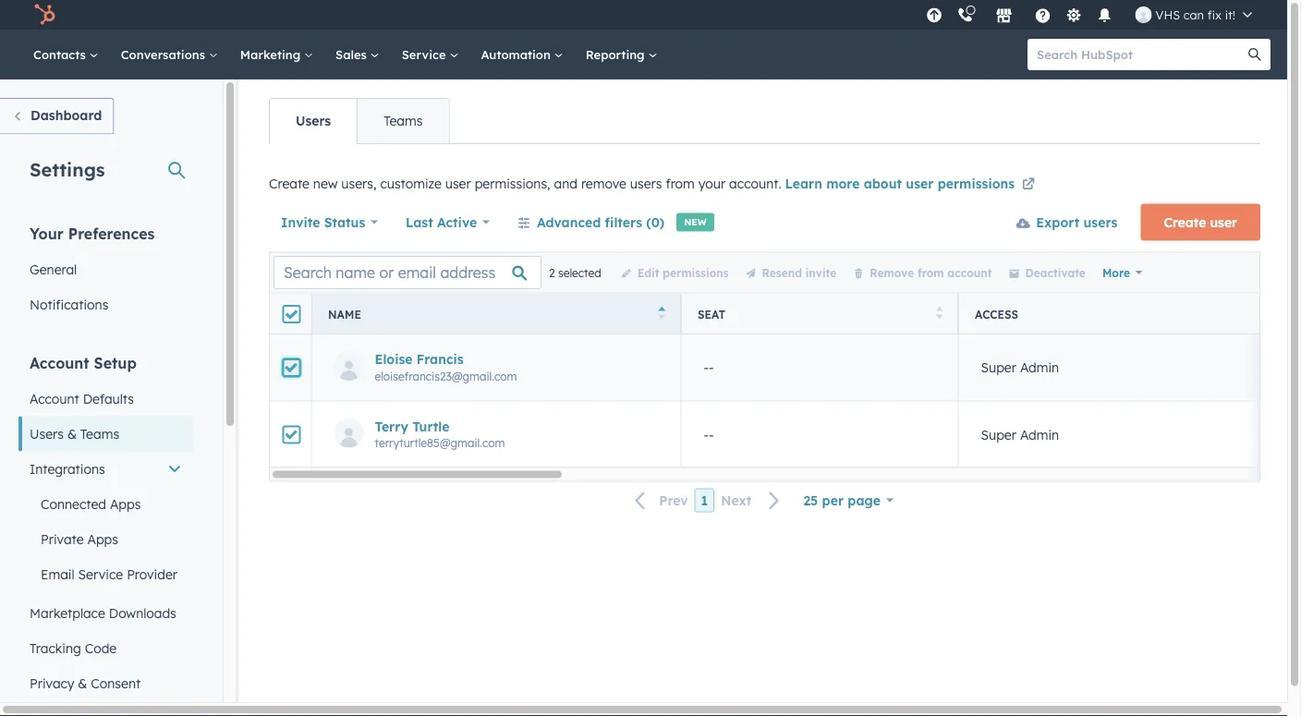 Task type: vqa. For each thing, say whether or not it's contained in the screenshot.
Upgrade link
yes



Task type: describe. For each thing, give the bounding box(es) containing it.
account for account setup
[[30, 354, 89, 372]]

create new users, customize user permissions, and remove users from your account.
[[269, 176, 786, 192]]

remove
[[870, 266, 915, 280]]

contacts
[[33, 47, 89, 62]]

from inside button
[[918, 266, 945, 280]]

your preferences element
[[18, 223, 193, 322]]

1 -- from the top
[[704, 359, 714, 375]]

sales link
[[325, 30, 391, 80]]

ascending sort. press to sort descending. image
[[659, 306, 666, 319]]

prev button
[[624, 489, 695, 513]]

0 vertical spatial edit permissions
[[638, 266, 729, 280]]

0 horizontal spatial from
[[666, 176, 695, 192]]

help image
[[1035, 8, 1052, 25]]

pagination navigation
[[624, 489, 792, 513]]

last active button
[[405, 204, 491, 241]]

turtle
[[413, 418, 450, 434]]

permissions,
[[475, 176, 551, 192]]

users & teams
[[30, 426, 119, 442]]

teams inside navigation
[[384, 113, 423, 129]]

teams link
[[357, 99, 449, 143]]

preferences
[[68, 224, 155, 243]]

email
[[41, 566, 75, 583]]

resend
[[762, 266, 803, 280]]

2 super admin from the top
[[982, 426, 1060, 442]]

setup
[[94, 354, 137, 372]]

settings image
[[1066, 8, 1083, 25]]

your
[[699, 176, 726, 192]]

eloise francis link
[[375, 351, 663, 367]]

create user
[[1165, 214, 1238, 230]]

reporting
[[586, 47, 649, 62]]

connected apps link
[[18, 487, 193, 522]]

your
[[30, 224, 64, 243]]

0 horizontal spatial user
[[445, 176, 471, 192]]

settings
[[30, 158, 105, 181]]

2 super from the top
[[982, 426, 1017, 442]]

& for users
[[67, 426, 77, 442]]

next
[[721, 493, 752, 509]]

0 horizontal spatial edit
[[638, 266, 660, 280]]

general
[[30, 261, 77, 277]]

create for create user
[[1165, 214, 1207, 230]]

terry turtle terryturtle85@gmail.com
[[375, 418, 505, 450]]

account
[[948, 266, 993, 280]]

page
[[848, 492, 881, 509]]

(0)
[[647, 214, 665, 230]]

account for account defaults
[[30, 391, 79, 407]]

user inside create user button
[[1211, 214, 1238, 230]]

new
[[313, 176, 338, 192]]

upgrade image
[[927, 8, 943, 25]]

and
[[554, 176, 578, 192]]

& for privacy
[[78, 675, 87, 692]]

connected apps
[[41, 496, 141, 512]]

notifications link
[[18, 287, 193, 322]]

private apps
[[41, 531, 118, 547]]

eloise francis image
[[1136, 6, 1153, 23]]

vhs can fix it! button
[[1125, 0, 1264, 30]]

users link
[[270, 99, 357, 143]]

0 vertical spatial edit permissions button
[[620, 258, 730, 288]]

deactivate
[[1026, 266, 1086, 280]]

privacy & consent
[[30, 675, 141, 692]]

private
[[41, 531, 84, 547]]

users for users
[[296, 113, 331, 129]]

2 admin from the top
[[1021, 426, 1060, 442]]

service link
[[391, 30, 470, 80]]

advanced
[[537, 214, 601, 230]]

vhs can fix it! menu
[[922, 0, 1266, 30]]

learn
[[786, 176, 823, 192]]

notifications
[[30, 296, 109, 313]]

can
[[1184, 7, 1205, 22]]

users & teams link
[[18, 417, 193, 452]]

teams inside the account setup element
[[80, 426, 119, 442]]

calling icon button
[[950, 3, 982, 27]]

remove from account button
[[853, 258, 994, 288]]

new
[[684, 216, 707, 228]]

export
[[1037, 214, 1080, 230]]

tracking code
[[30, 640, 117, 657]]

learn more about user permissions
[[786, 176, 1019, 192]]

per
[[823, 492, 844, 509]]

2
[[549, 266, 555, 280]]

invite
[[281, 214, 320, 230]]

export users button
[[1005, 204, 1130, 241]]

invite
[[806, 266, 837, 280]]

service inside "link"
[[402, 47, 450, 62]]

notifications button
[[1090, 0, 1121, 30]]

tracking
[[30, 640, 81, 657]]

2 vertical spatial permissions
[[702, 375, 764, 389]]

privacy & consent link
[[18, 666, 193, 701]]

apps for private apps
[[87, 531, 118, 547]]

invite status button
[[280, 204, 379, 241]]

dashboard
[[31, 107, 102, 123]]

1
[[701, 492, 708, 509]]

remove from account
[[870, 266, 993, 280]]

next button
[[715, 489, 792, 513]]

last active
[[406, 214, 477, 230]]

account.
[[730, 176, 782, 192]]

navigation containing users
[[269, 98, 450, 144]]

integrations
[[30, 461, 105, 477]]

hubspot link
[[22, 4, 69, 26]]

calling icon image
[[958, 7, 974, 24]]

account defaults link
[[18, 381, 193, 417]]

1 vertical spatial edit permissions
[[678, 375, 764, 389]]

users for users & teams
[[30, 426, 64, 442]]

fix
[[1208, 7, 1222, 22]]

more
[[1103, 266, 1131, 280]]

marketplace
[[30, 605, 105, 621]]

account setup
[[30, 354, 137, 372]]

marketplaces image
[[996, 8, 1013, 25]]

users,
[[342, 176, 377, 192]]

privacy
[[30, 675, 74, 692]]

25 per page
[[804, 492, 881, 509]]



Task type: locate. For each thing, give the bounding box(es) containing it.
service right the 'sales' link
[[402, 47, 450, 62]]

advanced filters (0)
[[537, 214, 665, 230]]

2 -- from the top
[[704, 426, 714, 442]]

code
[[85, 640, 117, 657]]

name
[[328, 307, 361, 321]]

automation
[[481, 47, 555, 62]]

email service provider link
[[18, 557, 193, 592]]

1 vertical spatial &
[[78, 675, 87, 692]]

users
[[630, 176, 662, 192], [1084, 214, 1118, 230]]

0 vertical spatial super admin
[[982, 359, 1060, 375]]

1 vertical spatial account
[[30, 391, 79, 407]]

edit down seat
[[678, 375, 699, 389]]

0 vertical spatial users
[[630, 176, 662, 192]]

sales
[[336, 47, 370, 62]]

search button
[[1240, 39, 1271, 70]]

1 horizontal spatial user
[[907, 176, 934, 192]]

your preferences
[[30, 224, 155, 243]]

users up new
[[296, 113, 331, 129]]

Search name or email address search field
[[274, 256, 542, 289]]

create user button
[[1141, 204, 1261, 241]]

0 vertical spatial from
[[666, 176, 695, 192]]

integrations button
[[18, 452, 193, 487]]

25 per page button
[[792, 482, 906, 519]]

1 horizontal spatial &
[[78, 675, 87, 692]]

users right export
[[1084, 214, 1118, 230]]

users up "(0)"
[[630, 176, 662, 192]]

edit permissions button up ascending sort. press to sort descending. icon on the right of the page
[[620, 258, 730, 288]]

eloisefrancis23@gmail.com
[[375, 369, 517, 383]]

teams
[[384, 113, 423, 129], [80, 426, 119, 442]]

customize
[[380, 176, 442, 192]]

francis
[[417, 351, 464, 367]]

defaults
[[83, 391, 134, 407]]

1 vertical spatial --
[[704, 426, 714, 442]]

link opens in a new window image
[[1023, 174, 1036, 196]]

0 vertical spatial apps
[[110, 496, 141, 512]]

contacts link
[[22, 30, 110, 80]]

settings link
[[1063, 5, 1086, 25]]

1 horizontal spatial users
[[1084, 214, 1118, 230]]

0 horizontal spatial users
[[630, 176, 662, 192]]

terry
[[375, 418, 409, 434]]

1 horizontal spatial edit
[[678, 375, 699, 389]]

search image
[[1249, 48, 1262, 61]]

users inside the account setup element
[[30, 426, 64, 442]]

0 vertical spatial super
[[982, 359, 1017, 375]]

1 horizontal spatial teams
[[384, 113, 423, 129]]

it!
[[1226, 7, 1236, 22]]

teams up 'customize'
[[384, 113, 423, 129]]

learn more about user permissions link
[[786, 174, 1039, 196]]

link opens in a new window image
[[1023, 179, 1036, 192]]

export users
[[1037, 214, 1118, 230]]

last
[[406, 214, 433, 230]]

-- down seat
[[704, 359, 714, 375]]

eloise francis eloisefrancis23@gmail.com
[[375, 351, 517, 383]]

0 vertical spatial edit
[[638, 266, 660, 280]]

user
[[445, 176, 471, 192], [907, 176, 934, 192], [1211, 214, 1238, 230]]

remove
[[582, 176, 627, 192]]

1 vertical spatial edit permissions button
[[663, 367, 780, 397]]

apps
[[110, 496, 141, 512], [87, 531, 118, 547]]

provider
[[127, 566, 178, 583]]

marketing link
[[229, 30, 325, 80]]

from left your
[[666, 176, 695, 192]]

account inside account defaults link
[[30, 391, 79, 407]]

1 horizontal spatial create
[[1165, 214, 1207, 230]]

super
[[982, 359, 1017, 375], [982, 426, 1017, 442]]

teams down account defaults link
[[80, 426, 119, 442]]

press to sort. element
[[937, 306, 943, 322]]

account setup element
[[18, 353, 193, 717]]

navigation
[[269, 98, 450, 144]]

2 account from the top
[[30, 391, 79, 407]]

1 vertical spatial service
[[78, 566, 123, 583]]

0 horizontal spatial users
[[30, 426, 64, 442]]

1 super admin from the top
[[982, 359, 1060, 375]]

marketplaces button
[[985, 0, 1024, 30]]

1 vertical spatial users
[[1084, 214, 1118, 230]]

resend invite
[[762, 266, 837, 280]]

about
[[864, 176, 903, 192]]

conversations link
[[110, 30, 229, 80]]

1 vertical spatial teams
[[80, 426, 119, 442]]

terry turtle link
[[375, 418, 663, 434]]

0 vertical spatial permissions
[[938, 176, 1015, 192]]

1 horizontal spatial from
[[918, 266, 945, 280]]

1 account from the top
[[30, 354, 89, 372]]

vhs
[[1156, 7, 1181, 22]]

0 vertical spatial service
[[402, 47, 450, 62]]

create for create new users, customize user permissions, and remove users from your account.
[[269, 176, 310, 192]]

consent
[[91, 675, 141, 692]]

selected
[[558, 266, 602, 280]]

0 vertical spatial admin
[[1021, 359, 1060, 375]]

& right privacy
[[78, 675, 87, 692]]

permissions down seat
[[702, 375, 764, 389]]

edit
[[638, 266, 660, 280], [678, 375, 699, 389]]

Search HubSpot search field
[[1028, 39, 1255, 70]]

service down private apps link
[[78, 566, 123, 583]]

edit up ascending sort. press to sort descending. icon on the right of the page
[[638, 266, 660, 280]]

edit permissions up ascending sort. press to sort descending. icon on the right of the page
[[638, 266, 729, 280]]

account up the "account defaults"
[[30, 354, 89, 372]]

-
[[704, 359, 709, 375], [709, 359, 714, 375], [704, 426, 709, 442], [709, 426, 714, 442]]

edit permissions down seat
[[678, 375, 764, 389]]

from right remove
[[918, 266, 945, 280]]

0 horizontal spatial teams
[[80, 426, 119, 442]]

0 horizontal spatial service
[[78, 566, 123, 583]]

1 super from the top
[[982, 359, 1017, 375]]

permissions up seat
[[663, 266, 729, 280]]

& up integrations
[[67, 426, 77, 442]]

create inside create user button
[[1165, 214, 1207, 230]]

1 vertical spatial from
[[918, 266, 945, 280]]

0 vertical spatial users
[[296, 113, 331, 129]]

1 horizontal spatial users
[[296, 113, 331, 129]]

eloise
[[375, 351, 413, 367]]

general link
[[18, 252, 193, 287]]

user inside the learn more about user permissions link
[[907, 176, 934, 192]]

edit permissions button down seat
[[663, 367, 780, 397]]

more button
[[1102, 264, 1144, 281]]

notifications image
[[1097, 8, 1114, 25]]

account up users & teams
[[30, 391, 79, 407]]

1 vertical spatial permissions
[[663, 266, 729, 280]]

hubspot image
[[33, 4, 55, 26]]

reporting link
[[575, 30, 669, 80]]

0 horizontal spatial &
[[67, 426, 77, 442]]

1 vertical spatial create
[[1165, 214, 1207, 230]]

0 vertical spatial &
[[67, 426, 77, 442]]

1 admin from the top
[[1021, 359, 1060, 375]]

account defaults
[[30, 391, 134, 407]]

access
[[976, 307, 1019, 321]]

1 vertical spatial edit
[[678, 375, 699, 389]]

press to sort. image
[[937, 306, 943, 319]]

marketing
[[240, 47, 304, 62]]

-- up 1
[[704, 426, 714, 442]]

vhs can fix it!
[[1156, 7, 1236, 22]]

more
[[827, 176, 860, 192]]

1 vertical spatial users
[[30, 426, 64, 442]]

super admin
[[982, 359, 1060, 375], [982, 426, 1060, 442]]

private apps link
[[18, 522, 193, 557]]

1 horizontal spatial service
[[402, 47, 450, 62]]

connected
[[41, 496, 106, 512]]

users up integrations
[[30, 426, 64, 442]]

marketplace downloads
[[30, 605, 176, 621]]

admin
[[1021, 359, 1060, 375], [1021, 426, 1060, 442]]

0 vertical spatial --
[[704, 359, 714, 375]]

users inside button
[[1084, 214, 1118, 230]]

edit permissions button
[[620, 258, 730, 288], [663, 367, 780, 397]]

deactivate button
[[1008, 258, 1087, 288]]

0 horizontal spatial create
[[269, 176, 310, 192]]

seat
[[698, 307, 726, 321]]

apps down connected apps link
[[87, 531, 118, 547]]

1 vertical spatial admin
[[1021, 426, 1060, 442]]

1 vertical spatial super
[[982, 426, 1017, 442]]

0 vertical spatial teams
[[384, 113, 423, 129]]

1 vertical spatial apps
[[87, 531, 118, 547]]

0 vertical spatial create
[[269, 176, 310, 192]]

1 vertical spatial super admin
[[982, 426, 1060, 442]]

apps for connected apps
[[110, 496, 141, 512]]

permissions left link opens in a new window icon
[[938, 176, 1015, 192]]

create
[[269, 176, 310, 192], [1165, 214, 1207, 230]]

invite status
[[281, 214, 366, 230]]

0 vertical spatial account
[[30, 354, 89, 372]]

apps down integrations button on the bottom of the page
[[110, 496, 141, 512]]

service inside the account setup element
[[78, 566, 123, 583]]

25
[[804, 492, 819, 509]]

2 horizontal spatial user
[[1211, 214, 1238, 230]]

ascending sort. press to sort descending. element
[[659, 306, 666, 322]]

permissions
[[938, 176, 1015, 192], [663, 266, 729, 280], [702, 375, 764, 389]]

resend invite button
[[745, 258, 838, 288]]

advanced filters (0) button
[[506, 204, 677, 241]]



